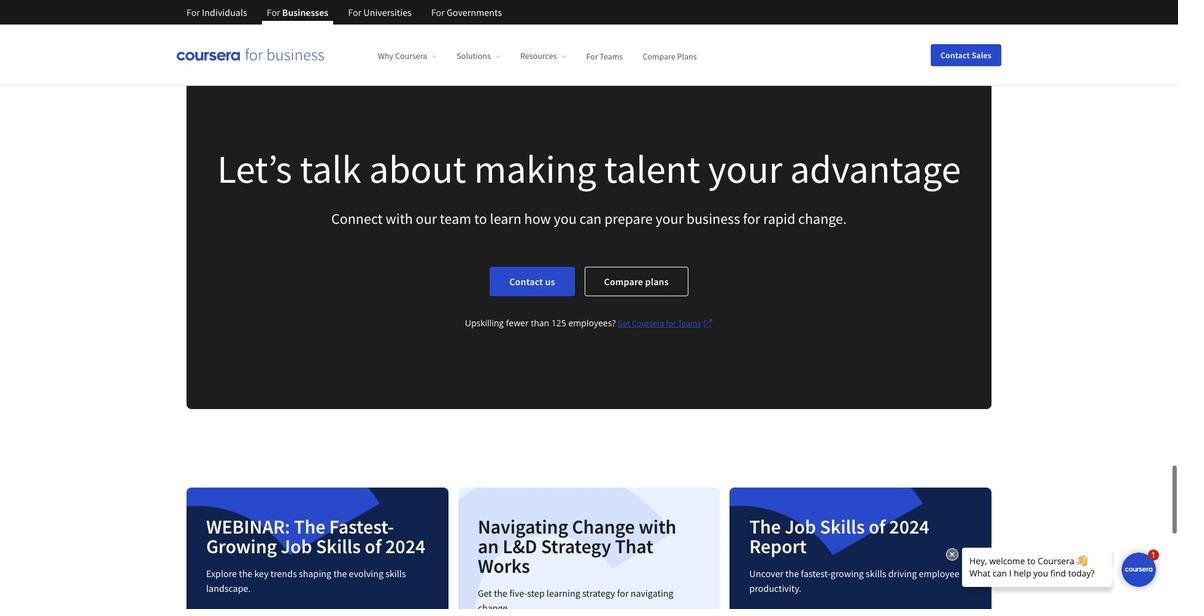 Task type: describe. For each thing, give the bounding box(es) containing it.
coursera for business image
[[177, 49, 324, 61]]

skills inside uncover the fastest-growing skills driving employee productivity.
[[866, 568, 886, 580]]

business
[[687, 209, 740, 228]]

job inside webinar: the fastest- growing job skills of 2024
[[281, 535, 312, 559]]

get coursera for teams
[[618, 318, 701, 329]]

get for get the five-step learning strategy for navigating change
[[478, 587, 492, 600]]

compare plans link
[[585, 267, 688, 296]]

our
[[416, 209, 437, 228]]

plans
[[677, 50, 697, 62]]

the job skills of 2024 report
[[750, 515, 929, 559]]

uncover
[[750, 568, 784, 580]]

growing
[[206, 535, 277, 559]]

team
[[440, 209, 471, 228]]

us
[[545, 276, 555, 288]]

employees?
[[569, 317, 616, 329]]

sales
[[972, 49, 992, 60]]

upskilling
[[465, 317, 504, 329]]

how
[[524, 209, 551, 228]]

job inside the job skills of 2024 report
[[785, 515, 816, 539]]

0 horizontal spatial your
[[656, 209, 684, 228]]

with inside navigating change with an l&d strategy that works
[[639, 515, 676, 539]]

the for navigating change with an l&d strategy that works
[[494, 587, 507, 600]]

banner navigation
[[177, 0, 512, 25]]

for inside get the five-step learning strategy for navigating change
[[617, 587, 629, 600]]

learn
[[490, 209, 521, 228]]

contact sales button
[[931, 44, 1002, 66]]

resources
[[520, 50, 557, 62]]

you
[[554, 209, 577, 228]]

the for the job skills of 2024 report
[[786, 568, 799, 580]]

webinar: the fastest- growing job skills of 2024
[[206, 515, 425, 559]]

for businesses
[[267, 6, 328, 18]]

prepare
[[605, 209, 653, 228]]

navigating
[[631, 587, 674, 600]]

evolving
[[349, 568, 384, 580]]

contact us
[[509, 276, 555, 288]]

let's
[[217, 144, 292, 193]]

change.
[[798, 209, 847, 228]]

resources link
[[520, 50, 567, 62]]

1 vertical spatial teams
[[678, 318, 701, 329]]

why coursera
[[378, 50, 427, 62]]

talk
[[300, 144, 361, 193]]

fastest-
[[801, 568, 831, 580]]

skills inside the job skills of 2024 report
[[820, 515, 865, 539]]

for for governments
[[431, 6, 445, 18]]

of inside the job skills of 2024 report
[[869, 515, 886, 539]]

growing
[[831, 568, 864, 580]]

compare for compare plans
[[643, 50, 675, 62]]

compare plans
[[604, 276, 669, 288]]

let's talk about making talent your advantage
[[217, 144, 961, 193]]

skills inside explore the key trends shaping  the evolving skills landscape.
[[386, 568, 406, 580]]

plans
[[645, 276, 669, 288]]

businesses
[[282, 6, 328, 18]]

an
[[478, 535, 499, 559]]

than
[[531, 317, 549, 329]]

explore the key trends shaping  the evolving skills landscape.
[[206, 568, 406, 595]]

works
[[478, 554, 530, 579]]

webinar:
[[206, 515, 290, 539]]

for teams
[[586, 50, 623, 62]]

fastest-
[[329, 515, 394, 539]]

compare for compare plans
[[604, 276, 643, 288]]

making
[[474, 144, 596, 193]]

navigating change with an l&d strategy that works
[[478, 515, 676, 579]]

to
[[474, 209, 487, 228]]

uncover the fastest-growing skills driving employee productivity.
[[750, 568, 960, 595]]

navigating
[[478, 515, 568, 539]]

for for businesses
[[267, 6, 280, 18]]

2024 inside webinar: the fastest- growing job skills of 2024
[[385, 535, 425, 559]]

talent
[[604, 144, 700, 193]]

why
[[378, 50, 393, 62]]

explore
[[206, 568, 237, 580]]



Task type: vqa. For each thing, say whether or not it's contained in the screenshot.


Task type: locate. For each thing, give the bounding box(es) containing it.
0 vertical spatial contact
[[941, 49, 970, 60]]

0 horizontal spatial the
[[294, 515, 325, 539]]

1 horizontal spatial contact
[[941, 49, 970, 60]]

0 horizontal spatial skills
[[386, 568, 406, 580]]

contact left 'us'
[[509, 276, 543, 288]]

l&d
[[503, 535, 537, 559]]

contact inside contact sales button
[[941, 49, 970, 60]]

about
[[369, 144, 466, 193]]

get for get coursera for teams
[[618, 318, 630, 329]]

contact for contact us
[[509, 276, 543, 288]]

for governments
[[431, 6, 502, 18]]

for for individuals
[[187, 6, 200, 18]]

job up fastest-
[[785, 515, 816, 539]]

the left key
[[239, 568, 252, 580]]

connect with our team to learn how you can prepare your business for rapid change.
[[331, 209, 847, 228]]

1 vertical spatial compare
[[604, 276, 643, 288]]

strategy
[[582, 587, 615, 600]]

advantage
[[790, 144, 961, 193]]

0 vertical spatial get
[[618, 318, 630, 329]]

1 horizontal spatial job
[[785, 515, 816, 539]]

of up uncover the fastest-growing skills driving employee productivity.
[[869, 515, 886, 539]]

2 skills from the left
[[866, 568, 886, 580]]

employee
[[919, 568, 960, 580]]

contact
[[941, 49, 970, 60], [509, 276, 543, 288]]

coursera right why
[[395, 50, 427, 62]]

with left our
[[386, 209, 413, 228]]

universities
[[364, 6, 412, 18]]

0 vertical spatial teams
[[600, 50, 623, 62]]

can
[[580, 209, 602, 228]]

five-
[[509, 587, 527, 600]]

1 vertical spatial your
[[656, 209, 684, 228]]

the up change
[[494, 587, 507, 600]]

for
[[187, 6, 200, 18], [267, 6, 280, 18], [348, 6, 362, 18], [431, 6, 445, 18], [586, 50, 598, 62]]

skills left driving
[[866, 568, 886, 580]]

1 horizontal spatial with
[[639, 515, 676, 539]]

step
[[527, 587, 545, 600]]

connect
[[331, 209, 383, 228]]

the up productivity.
[[786, 568, 799, 580]]

skills
[[386, 568, 406, 580], [866, 568, 886, 580]]

productivity.
[[750, 582, 801, 595]]

coursera for get
[[632, 318, 664, 329]]

for
[[743, 209, 760, 228], [666, 318, 676, 329], [617, 587, 629, 600]]

with right change
[[639, 515, 676, 539]]

for universities
[[348, 6, 412, 18]]

key
[[254, 568, 269, 580]]

contact left sales
[[941, 49, 970, 60]]

0 vertical spatial your
[[708, 144, 782, 193]]

1 horizontal spatial of
[[869, 515, 886, 539]]

solutions link
[[457, 50, 501, 62]]

job
[[785, 515, 816, 539], [281, 535, 312, 559]]

coursera
[[395, 50, 427, 62], [632, 318, 664, 329]]

the up uncover
[[750, 515, 781, 539]]

the inside webinar: the fastest- growing job skills of 2024
[[294, 515, 325, 539]]

1 vertical spatial coursera
[[632, 318, 664, 329]]

contact inside contact us link
[[509, 276, 543, 288]]

individuals
[[202, 6, 247, 18]]

1 horizontal spatial teams
[[678, 318, 701, 329]]

governments
[[447, 6, 502, 18]]

solutions
[[457, 50, 491, 62]]

for left universities
[[348, 6, 362, 18]]

1 horizontal spatial skills
[[820, 515, 865, 539]]

upskilling fewer than 125 employees?
[[465, 317, 618, 329]]

for right strategy
[[617, 587, 629, 600]]

rapid
[[763, 209, 795, 228]]

that
[[615, 535, 653, 559]]

the right shaping
[[333, 568, 347, 580]]

contact for contact sales
[[941, 49, 970, 60]]

change
[[572, 515, 635, 539]]

report
[[750, 535, 807, 559]]

2024 inside the job skills of 2024 report
[[889, 515, 929, 539]]

1 the from the left
[[294, 515, 325, 539]]

2 vertical spatial for
[[617, 587, 629, 600]]

job up trends
[[281, 535, 312, 559]]

1 horizontal spatial coursera
[[632, 318, 664, 329]]

contact sales
[[941, 49, 992, 60]]

skills
[[820, 515, 865, 539], [316, 535, 361, 559]]

change
[[478, 602, 508, 609]]

learning
[[547, 587, 580, 600]]

of inside webinar: the fastest- growing job skills of 2024
[[365, 535, 382, 559]]

125
[[552, 317, 566, 329]]

1 horizontal spatial for
[[666, 318, 676, 329]]

0 horizontal spatial teams
[[600, 50, 623, 62]]

get right the employees?
[[618, 318, 630, 329]]

2 the from the left
[[750, 515, 781, 539]]

0 horizontal spatial for
[[617, 587, 629, 600]]

for left 'businesses'
[[267, 6, 280, 18]]

fewer
[[506, 317, 529, 329]]

0 horizontal spatial 2024
[[385, 535, 425, 559]]

with
[[386, 209, 413, 228], [639, 515, 676, 539]]

the up shaping
[[294, 515, 325, 539]]

get inside get the five-step learning strategy for navigating change
[[478, 587, 492, 600]]

driving
[[888, 568, 917, 580]]

coursera down plans
[[632, 318, 664, 329]]

1 vertical spatial with
[[639, 515, 676, 539]]

get coursera for teams link
[[618, 316, 713, 331]]

1 horizontal spatial 2024
[[889, 515, 929, 539]]

shaping
[[299, 568, 331, 580]]

for left individuals
[[187, 6, 200, 18]]

for left rapid
[[743, 209, 760, 228]]

for left the governments
[[431, 6, 445, 18]]

contact us link
[[490, 267, 575, 296]]

your up business
[[708, 144, 782, 193]]

1 horizontal spatial get
[[618, 318, 630, 329]]

your right prepare on the right of the page
[[656, 209, 684, 228]]

trends
[[271, 568, 297, 580]]

landscape.
[[206, 582, 251, 595]]

0 horizontal spatial coursera
[[395, 50, 427, 62]]

1 vertical spatial contact
[[509, 276, 543, 288]]

1 horizontal spatial the
[[750, 515, 781, 539]]

1 horizontal spatial skills
[[866, 568, 886, 580]]

skills inside webinar: the fastest- growing job skills of 2024
[[316, 535, 361, 559]]

2 horizontal spatial for
[[743, 209, 760, 228]]

0 horizontal spatial with
[[386, 209, 413, 228]]

the inside uncover the fastest-growing skills driving employee productivity.
[[786, 568, 799, 580]]

0 horizontal spatial get
[[478, 587, 492, 600]]

the inside the job skills of 2024 report
[[750, 515, 781, 539]]

the
[[294, 515, 325, 539], [750, 515, 781, 539]]

skills up growing at bottom
[[820, 515, 865, 539]]

0 horizontal spatial skills
[[316, 535, 361, 559]]

2024
[[889, 515, 929, 539], [385, 535, 425, 559]]

strategy
[[541, 535, 611, 559]]

your
[[708, 144, 782, 193], [656, 209, 684, 228]]

compare plans
[[643, 50, 697, 62]]

1 horizontal spatial your
[[708, 144, 782, 193]]

for right resources link
[[586, 50, 598, 62]]

for down plans
[[666, 318, 676, 329]]

the for webinar: the fastest- growing job skills of 2024
[[239, 568, 252, 580]]

get
[[618, 318, 630, 329], [478, 587, 492, 600]]

1 skills from the left
[[386, 568, 406, 580]]

why coursera link
[[378, 50, 437, 62]]

skills right evolving
[[386, 568, 406, 580]]

of
[[869, 515, 886, 539], [365, 535, 382, 559]]

of up evolving
[[365, 535, 382, 559]]

compare plans link
[[643, 50, 697, 62]]

0 vertical spatial with
[[386, 209, 413, 228]]

get up change
[[478, 587, 492, 600]]

compare
[[643, 50, 675, 62], [604, 276, 643, 288]]

for teams link
[[586, 50, 623, 62]]

the inside get the five-step learning strategy for navigating change
[[494, 587, 507, 600]]

skills up shaping
[[316, 535, 361, 559]]

0 vertical spatial for
[[743, 209, 760, 228]]

1 vertical spatial for
[[666, 318, 676, 329]]

1 vertical spatial get
[[478, 587, 492, 600]]

coursera for why
[[395, 50, 427, 62]]

0 horizontal spatial job
[[281, 535, 312, 559]]

get the five-step learning strategy for navigating change
[[478, 587, 674, 609]]

0 horizontal spatial contact
[[509, 276, 543, 288]]

for for universities
[[348, 6, 362, 18]]

for individuals
[[187, 6, 247, 18]]

0 vertical spatial coursera
[[395, 50, 427, 62]]

0 vertical spatial compare
[[643, 50, 675, 62]]

0 horizontal spatial of
[[365, 535, 382, 559]]



